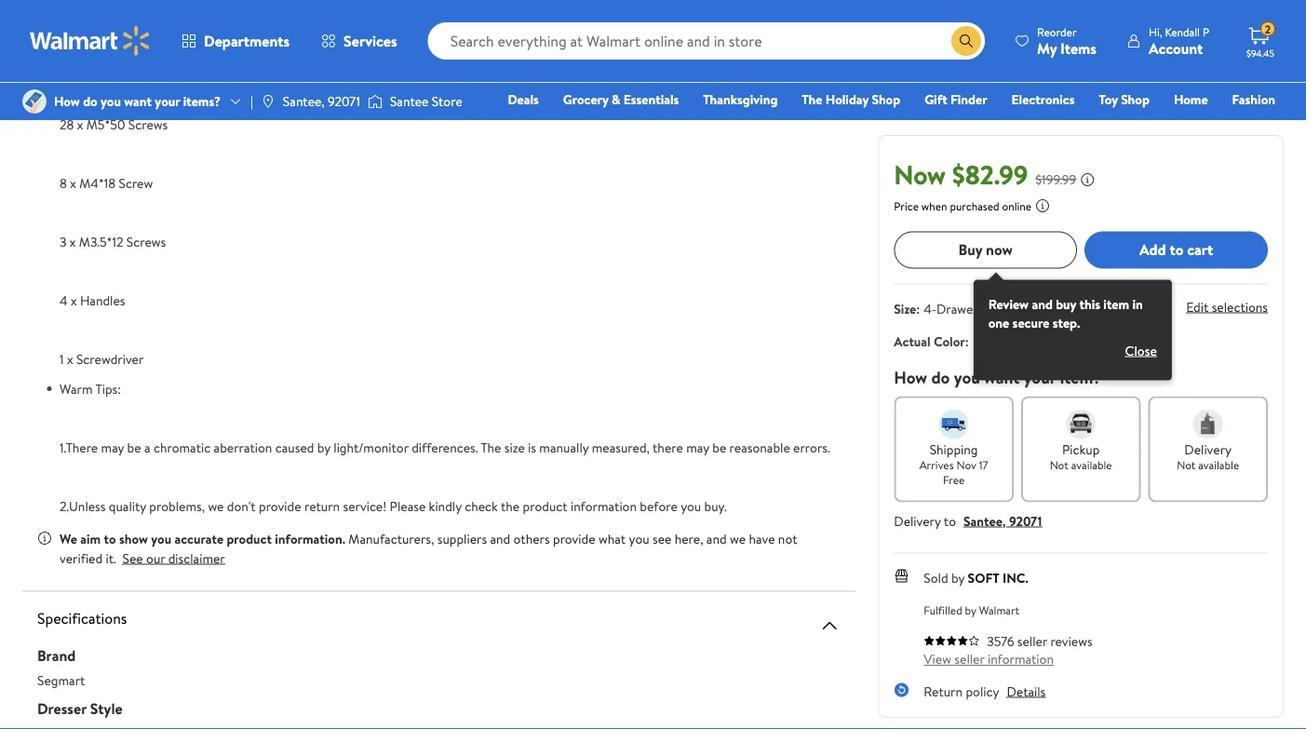 Task type: locate. For each thing, give the bounding box(es) containing it.
1 horizontal spatial delivery
[[1185, 440, 1232, 458]]

edit selections
[[1187, 298, 1269, 316]]

available down "intent image for delivery"
[[1199, 457, 1240, 473]]

0 horizontal spatial  image
[[22, 89, 47, 114]]

provide right the don't
[[259, 497, 301, 515]]

want
[[124, 92, 152, 110], [985, 365, 1020, 389]]

1 horizontal spatial shop
[[1122, 90, 1150, 109]]

seller down the "3.8862 stars out of 5, based on 3576 seller reviews" element
[[955, 650, 985, 668]]

differences.
[[412, 438, 478, 456]]

product down the don't
[[227, 529, 272, 548]]

: down size : 4-drawer at the top right
[[966, 332, 969, 350]]

quality
[[109, 497, 146, 515]]

product right the
[[523, 497, 568, 515]]

add
[[1140, 239, 1167, 260]]

0 horizontal spatial 4-
[[76, 57, 89, 75]]

0 vertical spatial screws
[[128, 115, 168, 134]]

see our disclaimer
[[123, 549, 225, 567]]

1 vertical spatial want
[[985, 365, 1020, 389]]

how down actual
[[894, 365, 928, 389]]

$199.99
[[1036, 170, 1077, 188]]

 image left "santee" at the left top of the page
[[368, 92, 383, 111]]

screws right m3.5*12
[[126, 233, 166, 251]]

0 horizontal spatial santee,
[[283, 92, 325, 110]]

service!
[[343, 497, 387, 515]]

information up what
[[571, 497, 637, 515]]

1 vertical spatial the
[[481, 438, 502, 456]]

0 horizontal spatial may
[[101, 438, 124, 456]]

want up 28 x m5*50 screws
[[124, 92, 152, 110]]

learn more about strikethrough prices image
[[1081, 172, 1096, 187]]

x for m3.5*12
[[70, 233, 76, 251]]

1 horizontal spatial and
[[707, 529, 727, 548]]

1 up the warm
[[60, 350, 64, 368]]

1 vertical spatial we
[[730, 529, 746, 548]]

want down black
[[985, 365, 1020, 389]]

1 vertical spatial dresser
[[37, 698, 87, 719]]

departments
[[204, 31, 290, 51]]

 image
[[22, 89, 47, 114], [368, 92, 383, 111], [261, 94, 276, 109]]

to for add
[[1170, 239, 1184, 260]]

1 vertical spatial do
[[932, 365, 950, 389]]

0 horizontal spatial available
[[1072, 457, 1113, 473]]

shop
[[872, 90, 901, 109], [1122, 90, 1150, 109]]

1 vertical spatial 1
[[60, 350, 64, 368]]

drawer up color
[[937, 299, 979, 317]]

may right 1.there
[[101, 438, 124, 456]]

1 horizontal spatial be
[[713, 438, 727, 456]]

1 horizontal spatial 4-
[[924, 299, 937, 317]]

1 vertical spatial product
[[227, 529, 272, 548]]

your left item?
[[1024, 365, 1057, 389]]

delivery down arrives
[[894, 512, 941, 530]]

check
[[465, 497, 498, 515]]

seller right 3576
[[1018, 632, 1048, 650]]

x down 'walmart' image
[[67, 57, 73, 75]]

details
[[1007, 682, 1046, 700]]

4- right size
[[924, 299, 937, 317]]

0 horizontal spatial we
[[208, 497, 224, 515]]

how up 28
[[54, 92, 80, 110]]

by right sold on the right of page
[[952, 569, 965, 587]]

4- for x
[[76, 57, 89, 75]]

intent image for pickup image
[[1067, 409, 1096, 439]]

your left items?
[[155, 92, 180, 110]]

0 vertical spatial information
[[571, 497, 637, 515]]

brand
[[37, 645, 76, 666]]

 image down 'walmart' image
[[22, 89, 47, 114]]

1 vertical spatial drawer
[[937, 299, 979, 317]]

1 vertical spatial santee,
[[964, 512, 1006, 530]]

0 vertical spatial :
[[917, 299, 920, 317]]

1 vertical spatial your
[[1024, 365, 1057, 389]]

you down color
[[954, 365, 981, 389]]

1 vertical spatial information
[[988, 650, 1054, 668]]

holiday
[[826, 90, 869, 109]]

1 horizontal spatial do
[[932, 365, 950, 389]]

provide left what
[[553, 529, 596, 548]]

do for how do you want your item?
[[932, 365, 950, 389]]

manually
[[540, 438, 589, 456]]

home link
[[1166, 89, 1217, 109]]

hi,
[[1149, 24, 1163, 40]]

2 shop from the left
[[1122, 90, 1150, 109]]

not inside 'delivery not available'
[[1178, 457, 1196, 473]]

grocery & essentials
[[563, 90, 679, 109]]

edit
[[1187, 298, 1209, 316]]

2 horizontal spatial and
[[1032, 295, 1053, 313]]

0 horizontal spatial do
[[83, 92, 98, 110]]

0 vertical spatial delivery
[[1185, 440, 1232, 458]]

you left buy.
[[681, 497, 702, 515]]

and
[[1032, 295, 1053, 313], [490, 529, 511, 548], [707, 529, 727, 548]]

1 horizontal spatial the
[[802, 90, 823, 109]]

how
[[54, 92, 80, 110], [894, 365, 928, 389]]

0 vertical spatial 1
[[60, 57, 64, 75]]

drawer for x
[[89, 57, 131, 75]]

 image right |
[[261, 94, 276, 109]]

1 down 'walmart' image
[[60, 57, 64, 75]]

by right 'fulfilled'
[[966, 602, 977, 618]]

details button
[[1007, 682, 1046, 700]]

warm tips:
[[60, 379, 121, 398]]

account
[[1149, 38, 1204, 58]]

light/monitor
[[334, 438, 409, 456]]

our
[[146, 549, 165, 567]]

dresser down segmart
[[37, 698, 87, 719]]

: up actual
[[917, 299, 920, 317]]

4-
[[76, 57, 89, 75], [924, 299, 937, 317]]

0 horizontal spatial to
[[104, 529, 116, 548]]

Walmart Site-Wide search field
[[428, 22, 986, 60]]

0 vertical spatial santee,
[[283, 92, 325, 110]]

arrives
[[920, 457, 954, 473]]

we aim to show you accurate product information.
[[60, 529, 346, 548]]

actual
[[894, 332, 931, 350]]

you up 28 x m5*50 screws
[[101, 92, 121, 110]]

disclaimer
[[168, 549, 225, 567]]

to inside add to cart button
[[1170, 239, 1184, 260]]

to right "aim"
[[104, 529, 116, 548]]

shop right holiday
[[872, 90, 901, 109]]

do
[[83, 92, 98, 110], [932, 365, 950, 389]]

0 horizontal spatial shop
[[872, 90, 901, 109]]

0 vertical spatial 4-
[[76, 57, 89, 75]]

the left holiday
[[802, 90, 823, 109]]

santee, right |
[[283, 92, 325, 110]]

2 horizontal spatial to
[[1170, 239, 1184, 260]]

1 1 from the top
[[60, 57, 64, 75]]

specifications image
[[819, 615, 841, 637]]

intent image for delivery image
[[1194, 409, 1224, 439]]

1 horizontal spatial dresser
[[134, 57, 177, 75]]

0 vertical spatial your
[[155, 92, 180, 110]]

0 horizontal spatial drawer
[[89, 57, 131, 75]]

x right 3
[[70, 233, 76, 251]]

drawer down 'walmart' image
[[89, 57, 131, 75]]

 image for santee, 92071
[[261, 94, 276, 109]]

1 horizontal spatial seller
[[1018, 632, 1048, 650]]

x for 4-
[[67, 57, 73, 75]]

dresser up how do you want your items?
[[134, 57, 177, 75]]

walmart+ link
[[1212, 115, 1284, 136]]

size
[[505, 438, 525, 456]]

the holiday shop link
[[794, 89, 909, 109]]

1 horizontal spatial drawer
[[937, 299, 979, 317]]

not
[[779, 529, 798, 548]]

4- for :
[[924, 299, 937, 317]]

0 horizontal spatial dresser
[[37, 698, 87, 719]]

1 vertical spatial delivery
[[894, 512, 941, 530]]

17
[[980, 457, 989, 473]]

want for items?
[[124, 92, 152, 110]]

to down free
[[944, 512, 957, 530]]

screws down how do you want your items?
[[128, 115, 168, 134]]

how for how do you want your item?
[[894, 365, 928, 389]]

there
[[653, 438, 683, 456]]

we left have
[[730, 529, 746, 548]]

you inside manufacturers, suppliers and others provide what you see here, and we have not verified it.
[[629, 529, 650, 548]]

dresser style
[[37, 698, 123, 719]]

add to cart button
[[1085, 231, 1269, 268]]

be left a
[[127, 438, 141, 456]]

0 vertical spatial dresser
[[134, 57, 177, 75]]

information up the details
[[988, 650, 1054, 668]]

2 not from the left
[[1178, 457, 1196, 473]]

2 available from the left
[[1199, 457, 1240, 473]]

manufacturers, suppliers and others provide what you see here, and we have not verified it.
[[60, 529, 798, 567]]

and inside review and buy this item in one secure step.
[[1032, 295, 1053, 313]]

1 for 1 x 4-drawer dresser
[[60, 57, 64, 75]]

seller
[[1018, 632, 1048, 650], [955, 650, 985, 668]]

92071
[[328, 92, 360, 110], [1010, 512, 1043, 530]]

&
[[612, 90, 621, 109]]

others
[[514, 529, 550, 548]]

0 vertical spatial product
[[523, 497, 568, 515]]

2 vertical spatial by
[[966, 602, 977, 618]]

pickup
[[1063, 440, 1100, 458]]

0 horizontal spatial be
[[127, 438, 141, 456]]

be left reasonable
[[713, 438, 727, 456]]

problems,
[[149, 497, 205, 515]]

available inside 'delivery not available'
[[1199, 457, 1240, 473]]

please
[[390, 497, 426, 515]]

screws
[[128, 115, 168, 134], [126, 233, 166, 251]]

0 horizontal spatial how
[[54, 92, 80, 110]]

one
[[1133, 116, 1161, 135]]

0 horizontal spatial not
[[1050, 457, 1069, 473]]

do down color
[[932, 365, 950, 389]]

and left others
[[490, 529, 511, 548]]

online
[[1003, 198, 1032, 214]]

here,
[[675, 529, 704, 548]]

now
[[894, 156, 946, 192]]

0 horizontal spatial the
[[481, 438, 502, 456]]

1 vertical spatial how
[[894, 365, 928, 389]]

shipping
[[930, 440, 978, 458]]

1 horizontal spatial your
[[1024, 365, 1057, 389]]

1 vertical spatial 4-
[[924, 299, 937, 317]]

available down "intent image for pickup"
[[1072, 457, 1113, 473]]

your for items?
[[155, 92, 180, 110]]

1 horizontal spatial to
[[944, 512, 957, 530]]

2 may from the left
[[687, 438, 710, 456]]

0 vertical spatial drawer
[[89, 57, 131, 75]]

seller for view
[[955, 650, 985, 668]]

not down "intent image for delivery"
[[1178, 457, 1196, 473]]

fashion
[[1233, 90, 1276, 109]]

the holiday shop
[[802, 90, 901, 109]]

0 horizontal spatial your
[[155, 92, 180, 110]]

1 vertical spatial :
[[966, 332, 969, 350]]

0 vertical spatial provide
[[259, 497, 301, 515]]

sold
[[924, 569, 949, 587]]

not inside pickup not available
[[1050, 457, 1069, 473]]

1 vertical spatial by
[[952, 569, 965, 587]]

4- down 'walmart' image
[[76, 57, 89, 75]]

0 horizontal spatial seller
[[955, 650, 985, 668]]

registry link
[[1053, 115, 1117, 136]]

3576 seller reviews
[[988, 632, 1093, 650]]

0 horizontal spatial :
[[917, 299, 920, 317]]

not down "intent image for pickup"
[[1050, 457, 1069, 473]]

1 horizontal spatial 92071
[[1010, 512, 1043, 530]]

0 horizontal spatial want
[[124, 92, 152, 110]]

do up m5*50
[[83, 92, 98, 110]]

santee,
[[283, 92, 325, 110], [964, 512, 1006, 530]]

gift
[[925, 90, 948, 109]]

screws for 28 x m5*50 screws
[[128, 115, 168, 134]]

28 x m5*50 screws
[[60, 115, 168, 134]]

screw
[[119, 174, 153, 192]]

santee, down free
[[964, 512, 1006, 530]]

1 horizontal spatial provide
[[553, 529, 596, 548]]

your for item?
[[1024, 365, 1057, 389]]

1 vertical spatial 92071
[[1010, 512, 1043, 530]]

92071 down services popup button
[[328, 92, 360, 110]]

may right the there
[[687, 438, 710, 456]]

1 horizontal spatial we
[[730, 529, 746, 548]]

you up our
[[151, 529, 172, 548]]

item?
[[1061, 365, 1102, 389]]

x right 8
[[70, 174, 76, 192]]

how for how do you want your items?
[[54, 92, 80, 110]]

Search search field
[[428, 22, 986, 60]]

x up the warm
[[67, 350, 73, 368]]

0 vertical spatial want
[[124, 92, 152, 110]]

size : 4-drawer
[[894, 299, 979, 317]]

delivery inside 'delivery not available'
[[1185, 440, 1232, 458]]

x for m5*50
[[77, 115, 83, 134]]

want for item?
[[985, 365, 1020, 389]]

2 1 from the top
[[60, 350, 64, 368]]

the left size
[[481, 438, 502, 456]]

free
[[943, 472, 965, 488]]

0 vertical spatial 92071
[[328, 92, 360, 110]]

one
[[989, 313, 1010, 331]]

we left the don't
[[208, 497, 224, 515]]

1 x 4-drawer dresser
[[60, 57, 177, 75]]

1 horizontal spatial available
[[1199, 457, 1240, 473]]

0 vertical spatial how
[[54, 92, 80, 110]]

legal information image
[[1036, 198, 1051, 213]]

0 horizontal spatial delivery
[[894, 512, 941, 530]]

1
[[60, 57, 64, 75], [60, 350, 64, 368]]

1 horizontal spatial may
[[687, 438, 710, 456]]

0 vertical spatial the
[[802, 90, 823, 109]]

delivery down "intent image for delivery"
[[1185, 440, 1232, 458]]

1 horizontal spatial how
[[894, 365, 928, 389]]

you left see
[[629, 529, 650, 548]]

drawer for :
[[937, 299, 979, 317]]

we inside manufacturers, suppliers and others provide what you see here, and we have not verified it.
[[730, 529, 746, 548]]

screwdriver
[[76, 350, 144, 368]]

1 not from the left
[[1050, 457, 1069, 473]]

1 horizontal spatial want
[[985, 365, 1020, 389]]

1 available from the left
[[1072, 457, 1113, 473]]

santee store
[[390, 92, 463, 110]]

by right caused
[[317, 438, 331, 456]]

x right 28
[[77, 115, 83, 134]]

items
[[1061, 38, 1097, 58]]

and up secure in the top right of the page
[[1032, 295, 1053, 313]]

1 vertical spatial provide
[[553, 529, 596, 548]]

available inside pickup not available
[[1072, 457, 1113, 473]]

92071 up the inc.
[[1010, 512, 1043, 530]]

2 horizontal spatial  image
[[368, 92, 383, 111]]

shop right the toy
[[1122, 90, 1150, 109]]

and right here,
[[707, 529, 727, 548]]

to left cart
[[1170, 239, 1184, 260]]

x right the 4
[[71, 291, 77, 310]]

0 vertical spatial do
[[83, 92, 98, 110]]

1 horizontal spatial not
[[1178, 457, 1196, 473]]

1 vertical spatial screws
[[126, 233, 166, 251]]

1 horizontal spatial product
[[523, 497, 568, 515]]

2 be from the left
[[713, 438, 727, 456]]

1 horizontal spatial  image
[[261, 94, 276, 109]]



Task type: vqa. For each thing, say whether or not it's contained in the screenshot.
the 'Add'
yes



Task type: describe. For each thing, give the bounding box(es) containing it.
buy now button
[[894, 231, 1078, 268]]

kendall
[[1166, 24, 1201, 40]]

cart
[[1188, 239, 1214, 260]]

this
[[1080, 295, 1101, 313]]

grocery & essentials link
[[555, 89, 688, 109]]

shipping arrives nov 17 free
[[920, 440, 989, 488]]

price when purchased online
[[894, 198, 1032, 214]]

see our disclaimer button
[[123, 549, 225, 567]]

x for handles
[[71, 291, 77, 310]]

 image for how do you want your items?
[[22, 89, 47, 114]]

grocery
[[563, 90, 609, 109]]

electronics
[[1012, 90, 1075, 109]]

information.
[[275, 529, 346, 548]]

by for sold
[[952, 569, 965, 587]]

not for pickup
[[1050, 457, 1069, 473]]

3 x m3.5*12 screws
[[60, 233, 166, 251]]

reorder
[[1038, 24, 1077, 40]]

$82.99
[[953, 156, 1029, 192]]

brand segmart
[[37, 645, 85, 689]]

thanksgiving
[[704, 90, 778, 109]]

segmart
[[37, 671, 85, 689]]

0 vertical spatial we
[[208, 497, 224, 515]]

policy
[[966, 682, 1000, 700]]

don't
[[227, 497, 256, 515]]

close
[[1126, 341, 1158, 359]]

delivery for to
[[894, 512, 941, 530]]

when
[[922, 198, 948, 214]]

one debit link
[[1125, 115, 1205, 136]]

0 vertical spatial by
[[317, 438, 331, 456]]

0 horizontal spatial and
[[490, 529, 511, 548]]

to for delivery
[[944, 512, 957, 530]]

toy
[[1100, 90, 1118, 109]]

2.unless
[[60, 497, 106, 515]]

delivery for not
[[1185, 440, 1232, 458]]

toy shop
[[1100, 90, 1150, 109]]

buy.
[[705, 497, 727, 515]]

santee, 92071 button
[[964, 512, 1043, 530]]

items?
[[183, 92, 221, 110]]

thanksgiving link
[[695, 89, 786, 109]]

return policy details
[[924, 682, 1046, 700]]

services button
[[306, 19, 413, 63]]

not for delivery
[[1178, 457, 1196, 473]]

add to cart
[[1140, 239, 1214, 260]]

0 horizontal spatial product
[[227, 529, 272, 548]]

delivery not available
[[1178, 440, 1240, 473]]

show
[[119, 529, 148, 548]]

do for how do you want your items?
[[83, 92, 98, 110]]

seller for 3576
[[1018, 632, 1048, 650]]

screws for 3 x m3.5*12 screws
[[126, 233, 166, 251]]

walmart image
[[30, 26, 151, 56]]

specifications
[[37, 608, 127, 629]]

available for pickup
[[1072, 457, 1113, 473]]

1 may from the left
[[101, 438, 124, 456]]

the
[[501, 497, 520, 515]]

buy now
[[959, 239, 1013, 260]]

4
[[60, 291, 68, 310]]

 image for santee store
[[368, 92, 383, 111]]

errors.
[[794, 438, 831, 456]]

provide inside manufacturers, suppliers and others provide what you see here, and we have not verified it.
[[553, 529, 596, 548]]

1 shop from the left
[[872, 90, 901, 109]]

fulfilled by walmart
[[924, 602, 1020, 618]]

p
[[1203, 24, 1210, 40]]

buy
[[1056, 295, 1077, 313]]

0 horizontal spatial 92071
[[328, 92, 360, 110]]

close button
[[1111, 336, 1172, 365]]

tips:
[[95, 379, 121, 398]]

what
[[599, 529, 626, 548]]

search icon image
[[959, 34, 974, 48]]

gift finder
[[925, 90, 988, 109]]

1 be from the left
[[127, 438, 141, 456]]

services
[[344, 31, 397, 51]]

1 for 1 x screwdriver
[[60, 350, 64, 368]]

x for screwdriver
[[67, 350, 73, 368]]

handles
[[80, 291, 125, 310]]

m4*18
[[79, 174, 116, 192]]

edit selections button
[[1187, 298, 1269, 316]]

view seller information link
[[924, 650, 1054, 668]]

3576
[[988, 632, 1015, 650]]

black
[[1002, 332, 1032, 350]]

hi, kendall p account
[[1149, 24, 1210, 58]]

my
[[1038, 38, 1057, 58]]

pickup not available
[[1050, 440, 1113, 473]]

how do you want your item?
[[894, 365, 1102, 389]]

2.unless quality problems, we don't provide return service! please kindly check the product information before you buy.
[[60, 497, 727, 515]]

0 horizontal spatial information
[[571, 497, 637, 515]]

fulfilled
[[924, 602, 963, 618]]

style
[[90, 698, 123, 719]]

1 horizontal spatial :
[[966, 332, 969, 350]]

by for fulfilled
[[966, 602, 977, 618]]

fashion link
[[1224, 89, 1284, 109]]

3.8862 stars out of 5, based on 3576 seller reviews element
[[924, 635, 980, 646]]

is
[[528, 438, 537, 456]]

caused
[[275, 438, 314, 456]]

intent image for shipping image
[[939, 409, 969, 439]]

review
[[989, 295, 1029, 313]]

view seller information
[[924, 650, 1054, 668]]

28
[[60, 115, 74, 134]]

1 horizontal spatial information
[[988, 650, 1054, 668]]

3
[[60, 233, 67, 251]]

x for m4*18
[[70, 174, 76, 192]]

have
[[749, 529, 775, 548]]

available for delivery
[[1199, 457, 1240, 473]]

8 x m4*18 screw
[[60, 174, 153, 192]]

a
[[144, 438, 150, 456]]

size
[[894, 299, 917, 317]]

sold by soft inc.
[[924, 569, 1029, 587]]

secure
[[1013, 313, 1050, 331]]

$94.45
[[1247, 47, 1275, 59]]

selections
[[1212, 298, 1269, 316]]

debit
[[1164, 116, 1196, 135]]

0 horizontal spatial provide
[[259, 497, 301, 515]]

registry
[[1062, 116, 1109, 135]]

aim
[[80, 529, 101, 548]]

1 horizontal spatial santee,
[[964, 512, 1006, 530]]

finder
[[951, 90, 988, 109]]

kindly
[[429, 497, 462, 515]]



